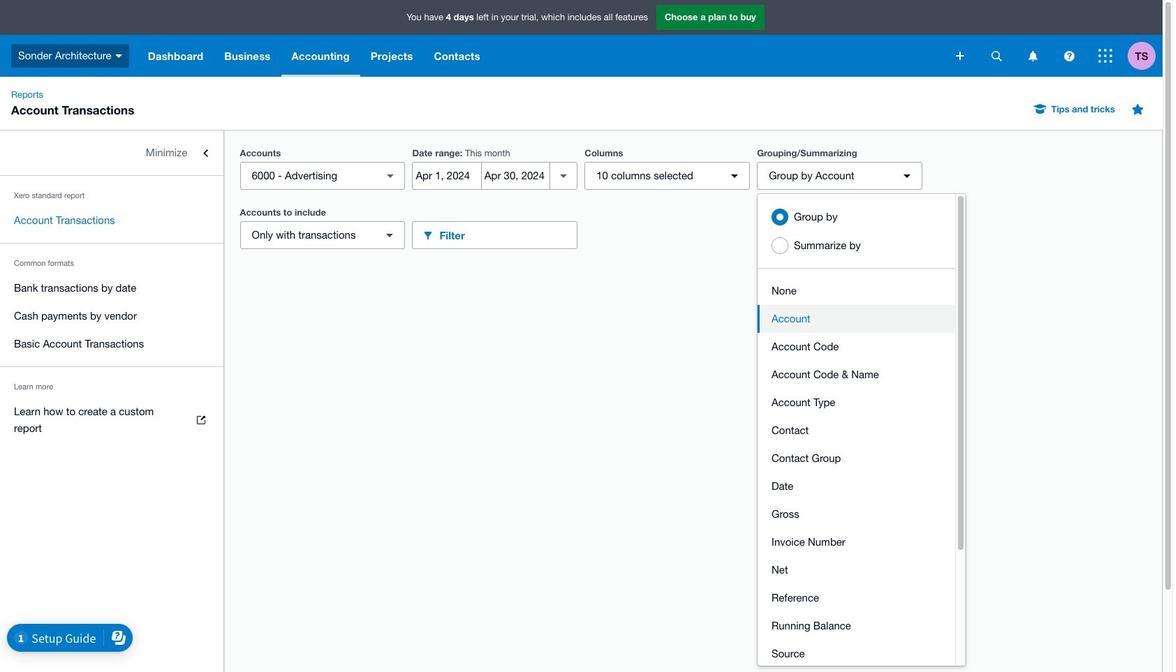 Task type: locate. For each thing, give the bounding box(es) containing it.
banner
[[0, 0, 1163, 77]]

None field
[[240, 162, 405, 190]]

svg image
[[1029, 51, 1038, 61]]

group
[[758, 194, 966, 673]]

open image
[[377, 162, 405, 190]]

svg image
[[1099, 49, 1113, 63], [992, 51, 1002, 61], [1064, 51, 1075, 61], [956, 52, 965, 60], [115, 54, 122, 58]]

remove from favorites image
[[1124, 95, 1152, 123]]

list box
[[758, 194, 956, 673]]



Task type: vqa. For each thing, say whether or not it's contained in the screenshot.
Remove From Favorites image
yes



Task type: describe. For each thing, give the bounding box(es) containing it.
list of convenience dates image
[[550, 162, 578, 190]]

Select end date field
[[482, 163, 550, 189]]

6000 - Advertising text field
[[241, 163, 380, 189]]

Select start date field
[[413, 163, 481, 189]]



